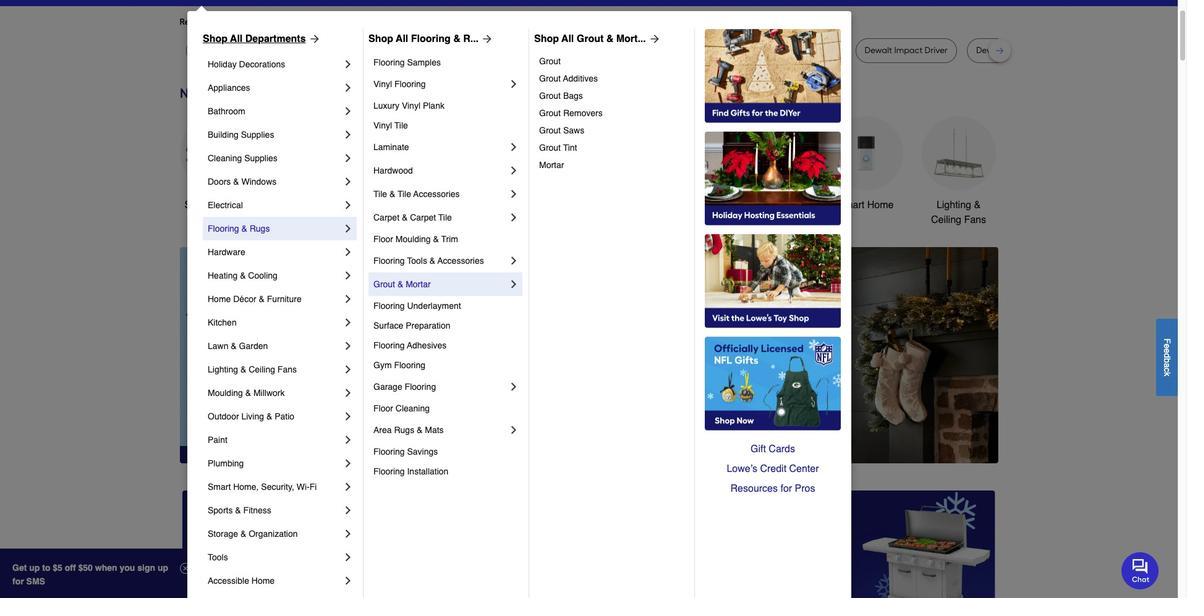 Task type: locate. For each thing, give the bounding box(es) containing it.
vinyl tile
[[374, 121, 408, 131]]

2 horizontal spatial drill
[[1007, 45, 1021, 56]]

fans
[[965, 215, 987, 226], [278, 365, 297, 375]]

cooling
[[248, 271, 278, 281]]

0 vertical spatial rugs
[[250, 224, 270, 234]]

0 horizontal spatial shop
[[203, 33, 228, 45]]

chevron right image for accessible home
[[342, 575, 355, 588]]

0 vertical spatial lighting
[[937, 200, 972, 211]]

flooring & rugs
[[208, 224, 270, 234]]

vinyl left plank
[[402, 101, 421, 111]]

2 horizontal spatial impact
[[895, 45, 923, 56]]

impact for impact driver
[[783, 45, 812, 56]]

officially licensed n f l gifts. shop now. image
[[705, 337, 841, 431]]

holiday
[[208, 59, 237, 69]]

1 horizontal spatial decorations
[[469, 215, 522, 226]]

tile & tile accessories
[[374, 189, 460, 199]]

up to 35 percent off select small appliances. image
[[460, 491, 718, 599]]

chevron right image for hardwood
[[508, 165, 520, 177]]

0 horizontal spatial smart
[[208, 483, 231, 492]]

tile down luxury vinyl plank
[[395, 121, 408, 131]]

0 vertical spatial supplies
[[241, 130, 274, 140]]

bit for impact driver bit
[[549, 45, 559, 56]]

2 vertical spatial home
[[252, 577, 275, 587]]

shop
[[203, 33, 228, 45], [369, 33, 393, 45], [535, 33, 559, 45]]

1 horizontal spatial fans
[[965, 215, 987, 226]]

1 vertical spatial decorations
[[469, 215, 522, 226]]

chevron right image for storage & organization
[[342, 528, 355, 541]]

1 vertical spatial fans
[[278, 365, 297, 375]]

grout left 'bags'
[[540, 91, 561, 101]]

for left pros
[[781, 484, 793, 495]]

shop for shop all flooring & r...
[[369, 33, 393, 45]]

2 horizontal spatial tools
[[684, 200, 707, 211]]

outdoor up equipment
[[645, 200, 681, 211]]

carpet
[[374, 213, 400, 223], [410, 213, 436, 223]]

fans inside lighting & ceiling fans
[[965, 215, 987, 226]]

set
[[452, 45, 465, 56], [1035, 45, 1048, 56]]

all down recommended searches for you heading
[[562, 33, 574, 45]]

all inside "shop all departments" link
[[230, 33, 243, 45]]

mortar inside "mortar" link
[[540, 160, 565, 170]]

shop down more suggestions for you link
[[369, 33, 393, 45]]

2 horizontal spatial driver
[[925, 45, 948, 56]]

living
[[242, 412, 264, 422]]

gym
[[374, 361, 392, 371]]

0 horizontal spatial drill
[[355, 45, 370, 56]]

tile inside carpet & carpet tile link
[[439, 213, 452, 223]]

more
[[317, 17, 337, 27]]

scroll to item #5 image
[[757, 442, 787, 447]]

vinyl tile link
[[374, 116, 520, 135]]

decorations down "shop all departments" link
[[239, 59, 285, 69]]

2 vertical spatial tools
[[208, 553, 228, 563]]

2 horizontal spatial shop
[[535, 33, 559, 45]]

dewalt for dewalt bit set
[[410, 45, 438, 56]]

0 vertical spatial mortar
[[540, 160, 565, 170]]

tools inside outdoor tools & equipment
[[684, 200, 707, 211]]

0 horizontal spatial mortar
[[406, 280, 431, 290]]

0 vertical spatial accessories
[[414, 189, 460, 199]]

arrow right image for shop all grout & mort...
[[646, 33, 661, 45]]

arrow right image
[[306, 33, 321, 45], [479, 33, 494, 45], [646, 33, 661, 45], [976, 356, 988, 368]]

decorations
[[239, 59, 285, 69], [469, 215, 522, 226]]

grout link
[[540, 53, 686, 70]]

up right sign
[[158, 564, 168, 574]]

1 vertical spatial supplies
[[244, 153, 278, 163]]

credit
[[761, 464, 787, 475]]

cleaning up area rugs & mats
[[396, 404, 430, 414]]

grout down recommended searches for you heading
[[577, 33, 604, 45]]

moulding down carpet & carpet tile at left
[[396, 234, 431, 244]]

1 vertical spatial lighting & ceiling fans link
[[208, 358, 342, 382]]

None search field
[[461, 0, 799, 8]]

0 horizontal spatial outdoor
[[208, 412, 239, 422]]

0 horizontal spatial moulding
[[208, 389, 243, 398]]

grout additives link
[[540, 70, 686, 87]]

outdoor living & patio link
[[208, 405, 342, 429]]

1 up from the left
[[29, 564, 40, 574]]

garage flooring link
[[374, 376, 508, 399]]

you up shop all flooring & r...
[[402, 17, 417, 27]]

accessories
[[414, 189, 460, 199], [438, 256, 484, 266]]

accessories for tile & tile accessories
[[414, 189, 460, 199]]

samples
[[407, 58, 441, 67]]

recommended searches for you heading
[[180, 16, 999, 28]]

2 drill from the left
[[740, 45, 755, 56]]

grout for grout removers
[[540, 108, 561, 118]]

shop these last-minute gifts. $99 or less. quantities are limited and won't last. image
[[180, 247, 380, 464]]

all for departments
[[230, 33, 243, 45]]

1 vertical spatial home
[[208, 295, 231, 304]]

0 horizontal spatial home
[[208, 295, 231, 304]]

3 driver from the left
[[925, 45, 948, 56]]

e up b
[[1163, 349, 1173, 354]]

chevron right image for smart home, security, wi-fi
[[342, 481, 355, 494]]

0 vertical spatial decorations
[[239, 59, 285, 69]]

drill for dewalt drill bit set
[[1007, 45, 1021, 56]]

tools down floor moulding & trim
[[407, 256, 427, 266]]

tools up equipment
[[684, 200, 707, 211]]

lighting inside lighting & ceiling fans
[[937, 200, 972, 211]]

0 vertical spatial smart
[[839, 200, 865, 211]]

1 vertical spatial moulding
[[208, 389, 243, 398]]

f
[[1163, 339, 1173, 344]]

outdoor inside outdoor tools & equipment
[[645, 200, 681, 211]]

gym flooring
[[374, 361, 426, 371]]

0 vertical spatial cleaning
[[208, 153, 242, 163]]

chevron right image
[[342, 82, 355, 94], [342, 105, 355, 118], [342, 129, 355, 141], [342, 152, 355, 165], [508, 165, 520, 177], [342, 199, 355, 212], [508, 255, 520, 267], [342, 270, 355, 282], [342, 317, 355, 329], [342, 340, 355, 353], [342, 364, 355, 376], [508, 381, 520, 393], [342, 387, 355, 400], [342, 411, 355, 423], [342, 434, 355, 447], [342, 505, 355, 517], [342, 528, 355, 541], [342, 575, 355, 588]]

rugs inside area rugs & mats link
[[394, 426, 415, 436]]

grout left tint
[[540, 143, 561, 153]]

outdoor
[[645, 200, 681, 211], [208, 412, 239, 422]]

chevron right image for building supplies
[[342, 129, 355, 141]]

tile down hardwood
[[374, 189, 387, 199]]

2 dewalt from the left
[[410, 45, 438, 56]]

1 vertical spatial ceiling
[[249, 365, 275, 375]]

grout up grout bags
[[540, 74, 561, 84]]

lawn & garden link
[[208, 335, 342, 358]]

2 shop from the left
[[369, 33, 393, 45]]

chevron right image for cleaning supplies
[[342, 152, 355, 165]]

bathroom link
[[208, 100, 342, 123], [737, 116, 811, 213]]

1 driver from the left
[[523, 45, 547, 56]]

0 horizontal spatial bathroom
[[208, 106, 245, 116]]

impact driver
[[783, 45, 837, 56]]

1 impact from the left
[[493, 45, 521, 56]]

grout up grout additives
[[540, 56, 561, 66]]

scroll to item #4 element
[[725, 440, 757, 448]]

all inside shop all flooring & r... link
[[396, 33, 409, 45]]

1 horizontal spatial shop
[[369, 33, 393, 45]]

0 horizontal spatial impact
[[493, 45, 521, 56]]

chevron right image for outdoor living & patio
[[342, 411, 355, 423]]

luxury
[[374, 101, 400, 111]]

for up departments
[[279, 17, 290, 27]]

doors
[[208, 177, 231, 187]]

1 horizontal spatial set
[[1035, 45, 1048, 56]]

1 vertical spatial lighting
[[208, 365, 238, 375]]

accessible home
[[208, 577, 275, 587]]

0 horizontal spatial ceiling
[[249, 365, 275, 375]]

2 driver from the left
[[814, 45, 837, 56]]

chevron right image for home décor & furniture
[[342, 293, 355, 306]]

tile
[[395, 121, 408, 131], [374, 189, 387, 199], [398, 189, 411, 199], [439, 213, 452, 223]]

0 vertical spatial lighting & ceiling fans
[[932, 200, 987, 226]]

sms
[[26, 577, 45, 587]]

3 shop from the left
[[535, 33, 559, 45]]

floor down carpet & carpet tile at left
[[374, 234, 393, 244]]

1 floor from the top
[[374, 234, 393, 244]]

for
[[279, 17, 290, 27], [389, 17, 400, 27], [781, 484, 793, 495], [12, 577, 24, 587]]

outdoor for outdoor living & patio
[[208, 412, 239, 422]]

1 horizontal spatial cleaning
[[396, 404, 430, 414]]

1 vertical spatial lighting & ceiling fans
[[208, 365, 297, 375]]

grout saws link
[[540, 122, 686, 139]]

windows
[[242, 177, 277, 187]]

1 horizontal spatial lighting
[[937, 200, 972, 211]]

2 floor from the top
[[374, 404, 393, 414]]

accessories down trim
[[438, 256, 484, 266]]

chevron right image for hardware
[[342, 246, 355, 259]]

security,
[[261, 483, 294, 492]]

tile up the floor moulding & trim link
[[439, 213, 452, 223]]

chevron right image for kitchen
[[342, 317, 355, 329]]

1 vertical spatial rugs
[[394, 426, 415, 436]]

1 vertical spatial floor
[[374, 404, 393, 414]]

0 vertical spatial home
[[868, 200, 894, 211]]

shop down recommended
[[203, 33, 228, 45]]

saws
[[564, 126, 585, 135]]

1 vertical spatial tools
[[407, 256, 427, 266]]

3 impact from the left
[[895, 45, 923, 56]]

1 vertical spatial bathroom
[[752, 200, 795, 211]]

2 impact from the left
[[783, 45, 812, 56]]

organization
[[249, 530, 298, 540]]

flooring samples
[[374, 58, 441, 67]]

tools for outdoor
[[684, 200, 707, 211]]

flooring down flooring adhesives
[[394, 361, 426, 371]]

chevron right image for bathroom
[[342, 105, 355, 118]]

1 horizontal spatial bathroom
[[752, 200, 795, 211]]

mortar up flooring underlayment
[[406, 280, 431, 290]]

cleaning down "building"
[[208, 153, 242, 163]]

all right shop
[[210, 200, 221, 211]]

vinyl flooring link
[[374, 72, 508, 96]]

chevron right image for lighting & ceiling fans
[[342, 364, 355, 376]]

chevron right image for doors & windows
[[342, 176, 355, 188]]

0 vertical spatial outdoor
[[645, 200, 681, 211]]

chevron right image for plumbing
[[342, 458, 355, 470]]

4 dewalt from the left
[[865, 45, 893, 56]]

2 horizontal spatial home
[[868, 200, 894, 211]]

flooring underlayment link
[[374, 296, 520, 316]]

smart
[[839, 200, 865, 211], [208, 483, 231, 492]]

0 horizontal spatial set
[[452, 45, 465, 56]]

1 horizontal spatial smart
[[839, 200, 865, 211]]

e up d
[[1163, 344, 1173, 349]]

0 horizontal spatial tools
[[208, 553, 228, 563]]

2 you from the left
[[402, 17, 417, 27]]

1 horizontal spatial driver
[[814, 45, 837, 56]]

moulding inside "link"
[[208, 389, 243, 398]]

mort...
[[617, 33, 646, 45]]

f e e d b a c k
[[1163, 339, 1173, 377]]

underlayment
[[407, 301, 461, 311]]

get up to $5 off $50 when you sign up for sms
[[12, 564, 168, 587]]

flooring tools & accessories
[[374, 256, 484, 266]]

$5
[[53, 564, 62, 574]]

outdoor living & patio
[[208, 412, 295, 422]]

up to 30 percent off select grills and accessories. image
[[738, 491, 996, 599]]

1 shop from the left
[[203, 33, 228, 45]]

tools for flooring
[[407, 256, 427, 266]]

vinyl for vinyl tile
[[374, 121, 392, 131]]

vinyl up luxury
[[374, 79, 392, 89]]

all down recommended searches for you
[[230, 33, 243, 45]]

shop up impact driver bit
[[535, 33, 559, 45]]

cleaning supplies
[[208, 153, 278, 163]]

vinyl inside 'link'
[[374, 79, 392, 89]]

smart for smart home, security, wi-fi
[[208, 483, 231, 492]]

grout for grout bags
[[540, 91, 561, 101]]

2 e from the top
[[1163, 349, 1173, 354]]

1 horizontal spatial tools
[[407, 256, 427, 266]]

1 horizontal spatial mortar
[[540, 160, 565, 170]]

1 horizontal spatial carpet
[[410, 213, 436, 223]]

you left more
[[292, 17, 307, 27]]

arrow right image inside shop all flooring & r... link
[[479, 33, 494, 45]]

recommended searches for you
[[180, 17, 307, 27]]

lighting
[[937, 200, 972, 211], [208, 365, 238, 375]]

0 horizontal spatial fans
[[278, 365, 297, 375]]

chevron right image for moulding & millwork
[[342, 387, 355, 400]]

1 horizontal spatial up
[[158, 564, 168, 574]]

1 horizontal spatial home
[[252, 577, 275, 587]]

grout for grout additives
[[540, 74, 561, 84]]

lawn & garden
[[208, 342, 268, 351]]

doors & windows
[[208, 177, 277, 187]]

lighting & ceiling fans
[[932, 200, 987, 226], [208, 365, 297, 375]]

1 vertical spatial outdoor
[[208, 412, 239, 422]]

1 vertical spatial mortar
[[406, 280, 431, 290]]

all
[[230, 33, 243, 45], [396, 33, 409, 45], [562, 33, 574, 45], [210, 200, 221, 211]]

adhesives
[[407, 341, 447, 351]]

outdoor up paint
[[208, 412, 239, 422]]

0 vertical spatial tools
[[684, 200, 707, 211]]

supplies for building supplies
[[241, 130, 274, 140]]

bit for dewalt drill bit set
[[1023, 45, 1033, 56]]

shop all deals
[[185, 200, 249, 211]]

0 horizontal spatial driver
[[523, 45, 547, 56]]

supplies up windows
[[244, 153, 278, 163]]

1 vertical spatial cleaning
[[396, 404, 430, 414]]

floor
[[374, 234, 393, 244], [374, 404, 393, 414]]

0 vertical spatial fans
[[965, 215, 987, 226]]

decorations down christmas
[[469, 215, 522, 226]]

grout for grout
[[540, 56, 561, 66]]

flooring installation
[[374, 467, 449, 477]]

0 vertical spatial moulding
[[396, 234, 431, 244]]

1 drill from the left
[[355, 45, 370, 56]]

b
[[1163, 358, 1173, 363]]

3 dewalt from the left
[[711, 45, 738, 56]]

all for flooring
[[396, 33, 409, 45]]

resources for pros
[[731, 484, 816, 495]]

for down get
[[12, 577, 24, 587]]

chevron right image for paint
[[342, 434, 355, 447]]

heating & cooling link
[[208, 264, 342, 288]]

1 horizontal spatial lighting & ceiling fans link
[[922, 116, 996, 228]]

1 dewalt from the left
[[325, 45, 353, 56]]

grout up flooring underlayment
[[374, 280, 395, 290]]

carpet & carpet tile link
[[374, 206, 508, 230]]

heating & cooling
[[208, 271, 278, 281]]

2 up from the left
[[158, 564, 168, 574]]

2 vertical spatial vinyl
[[374, 121, 392, 131]]

tools down storage
[[208, 553, 228, 563]]

all up flooring samples at the left
[[396, 33, 409, 45]]

0 horizontal spatial decorations
[[239, 59, 285, 69]]

grout for grout tint
[[540, 143, 561, 153]]

mortar
[[540, 160, 565, 170], [406, 280, 431, 290]]

chevron right image for heating & cooling
[[342, 270, 355, 282]]

moulding & millwork
[[208, 389, 285, 398]]

floor for floor cleaning
[[374, 404, 393, 414]]

floor cleaning
[[374, 404, 430, 414]]

0 horizontal spatial lighting & ceiling fans
[[208, 365, 297, 375]]

chevron right image for sports & fitness
[[342, 505, 355, 517]]

1 vertical spatial accessories
[[438, 256, 484, 266]]

rugs right area
[[394, 426, 415, 436]]

5 dewalt from the left
[[977, 45, 1004, 56]]

tile inside vinyl tile link
[[395, 121, 408, 131]]

3 bit from the left
[[549, 45, 559, 56]]

up left to
[[29, 564, 40, 574]]

0 horizontal spatial rugs
[[250, 224, 270, 234]]

1 horizontal spatial impact
[[783, 45, 812, 56]]

chevron right image for garage flooring
[[508, 381, 520, 393]]

chevron right image
[[342, 58, 355, 71], [508, 78, 520, 90], [508, 141, 520, 153], [342, 176, 355, 188], [508, 188, 520, 200], [508, 212, 520, 224], [342, 223, 355, 235], [342, 246, 355, 259], [508, 278, 520, 291], [342, 293, 355, 306], [508, 424, 520, 437], [342, 458, 355, 470], [342, 481, 355, 494], [342, 552, 355, 564]]

all inside shop all grout & mort... link
[[562, 33, 574, 45]]

lowe's
[[727, 464, 758, 475]]

plumbing
[[208, 459, 244, 469]]

suggestions
[[339, 17, 387, 27]]

0 vertical spatial vinyl
[[374, 79, 392, 89]]

for inside get up to $5 off $50 when you sign up for sms
[[12, 577, 24, 587]]

accessories up carpet & carpet tile link
[[414, 189, 460, 199]]

1 you from the left
[[292, 17, 307, 27]]

flooring up luxury vinyl plank
[[395, 79, 426, 89]]

1 horizontal spatial moulding
[[396, 234, 431, 244]]

tint
[[563, 143, 578, 153]]

smart inside "link"
[[208, 483, 231, 492]]

c
[[1163, 368, 1173, 372]]

mortar inside grout & mortar link
[[406, 280, 431, 290]]

more suggestions for you
[[317, 17, 417, 27]]

area rugs & mats
[[374, 426, 444, 436]]

rugs down electrical "link"
[[250, 224, 270, 234]]

1 bit from the left
[[372, 45, 382, 56]]

electrical link
[[208, 194, 342, 217]]

1 carpet from the left
[[374, 213, 400, 223]]

0 horizontal spatial cleaning
[[208, 153, 242, 163]]

gift cards link
[[705, 440, 841, 460]]

0 vertical spatial ceiling
[[932, 215, 962, 226]]

grout up the 'grout tint'
[[540, 126, 561, 135]]

mortar down the 'grout tint'
[[540, 160, 565, 170]]

hardware link
[[208, 241, 342, 264]]

scroll to item #3 image
[[695, 442, 725, 447]]

arrow right image inside shop all grout & mort... link
[[646, 33, 661, 45]]

0 horizontal spatial carpet
[[374, 213, 400, 223]]

bit for dewalt drill bit
[[372, 45, 382, 56]]

vinyl down luxury
[[374, 121, 392, 131]]

1 horizontal spatial drill
[[740, 45, 755, 56]]

arrow right image inside "shop all departments" link
[[306, 33, 321, 45]]

accessible
[[208, 577, 249, 587]]

1 horizontal spatial outdoor
[[645, 200, 681, 211]]

flooring
[[411, 33, 451, 45], [374, 58, 405, 67], [395, 79, 426, 89], [208, 224, 239, 234], [374, 256, 405, 266], [374, 301, 405, 311], [374, 341, 405, 351], [394, 361, 426, 371], [405, 382, 436, 392], [374, 447, 405, 457], [374, 467, 405, 477]]

0 horizontal spatial lighting
[[208, 365, 238, 375]]

4 bit from the left
[[1023, 45, 1033, 56]]

moulding up outdoor living & patio
[[208, 389, 243, 398]]

supplies up cleaning supplies
[[241, 130, 274, 140]]

1 e from the top
[[1163, 344, 1173, 349]]

0 horizontal spatial up
[[29, 564, 40, 574]]

grout down grout bags
[[540, 108, 561, 118]]

0 horizontal spatial you
[[292, 17, 307, 27]]

arrow right image for shop all flooring & r...
[[479, 33, 494, 45]]

0 vertical spatial floor
[[374, 234, 393, 244]]

bathroom
[[208, 106, 245, 116], [752, 200, 795, 211]]

75 percent off all artificial christmas trees, holiday lights and more. image
[[399, 247, 999, 464]]

flooring adhesives link
[[374, 336, 520, 356]]

1 horizontal spatial you
[[402, 17, 417, 27]]

decorations for holiday
[[239, 59, 285, 69]]

shop all departments
[[203, 33, 306, 45]]

3 drill from the left
[[1007, 45, 1021, 56]]

furniture
[[267, 295, 302, 304]]

laminate link
[[374, 135, 508, 159]]

floor up area
[[374, 404, 393, 414]]

all inside shop all deals link
[[210, 200, 221, 211]]

1 horizontal spatial rugs
[[394, 426, 415, 436]]

shop all departments link
[[203, 32, 321, 46]]

1 vertical spatial smart
[[208, 483, 231, 492]]

surface preparation
[[374, 321, 451, 331]]



Task type: vqa. For each thing, say whether or not it's contained in the screenshot.
departments element
no



Task type: describe. For each thing, give the bounding box(es) containing it.
floor moulding & trim
[[374, 234, 458, 244]]

flooring up the "surface"
[[374, 301, 405, 311]]

smart for smart home
[[839, 200, 865, 211]]

resources for pros link
[[705, 479, 841, 499]]

gift cards
[[751, 444, 796, 455]]

chevron right image for grout & mortar
[[508, 278, 520, 291]]

1 vertical spatial vinyl
[[402, 101, 421, 111]]

home for accessible home
[[252, 577, 275, 587]]

chevron right image for appliances
[[342, 82, 355, 94]]

chevron right image for vinyl flooring
[[508, 78, 520, 90]]

equipment
[[657, 215, 705, 226]]

chevron right image for laminate
[[508, 141, 520, 153]]

hardwood
[[374, 166, 413, 176]]

floor moulding & trim link
[[374, 230, 520, 249]]

floor cleaning link
[[374, 399, 520, 419]]

you for more suggestions for you
[[402, 17, 417, 27]]

new deals every day during 25 days of deals image
[[180, 83, 999, 104]]

sports & fitness
[[208, 506, 271, 516]]

shop
[[185, 200, 208, 211]]

$50
[[78, 564, 93, 574]]

dewalt drill bit set
[[977, 45, 1048, 56]]

chevron right image for flooring tools & accessories
[[508, 255, 520, 267]]

plank
[[423, 101, 445, 111]]

grout additives
[[540, 74, 598, 84]]

grout tint
[[540, 143, 578, 153]]

vinyl for vinyl flooring
[[374, 79, 392, 89]]

christmas decorations
[[469, 200, 522, 226]]

searches
[[241, 17, 277, 27]]

storage & organization link
[[208, 523, 342, 546]]

shop all flooring & r... link
[[369, 32, 494, 46]]

luxury vinyl plank link
[[374, 96, 520, 116]]

chat invite button image
[[1122, 552, 1160, 590]]

trim
[[442, 234, 458, 244]]

grout bags
[[540, 91, 583, 101]]

get up to 2 free select tools or batteries when you buy 1 with select purchases. image
[[182, 491, 440, 599]]

2 bit from the left
[[440, 45, 450, 56]]

décor
[[233, 295, 257, 304]]

all for grout
[[562, 33, 574, 45]]

chevron right image for lawn & garden
[[342, 340, 355, 353]]

home for smart home
[[868, 200, 894, 211]]

storage
[[208, 530, 238, 540]]

area
[[374, 426, 392, 436]]

christmas
[[473, 200, 518, 211]]

smart home, security, wi-fi
[[208, 483, 317, 492]]

flooring up grout & mortar
[[374, 256, 405, 266]]

dewalt for dewalt drill bit set
[[977, 45, 1004, 56]]

flooring down flooring savings
[[374, 467, 405, 477]]

flooring up dewalt bit set
[[411, 33, 451, 45]]

chevron right image for area rugs & mats
[[508, 424, 520, 437]]

flooring tools & accessories link
[[374, 249, 508, 273]]

shop for shop all departments
[[203, 33, 228, 45]]

accessories for flooring tools & accessories
[[438, 256, 484, 266]]

lowe's credit center
[[727, 464, 820, 475]]

resources
[[731, 484, 778, 495]]

arrow right image for shop all departments
[[306, 33, 321, 45]]

dewalt bit set
[[410, 45, 465, 56]]

0 vertical spatial lighting & ceiling fans link
[[922, 116, 996, 228]]

grout for grout & mortar
[[374, 280, 395, 290]]

0 vertical spatial bathroom
[[208, 106, 245, 116]]

0 horizontal spatial lighting & ceiling fans link
[[208, 358, 342, 382]]

cards
[[769, 444, 796, 455]]

flooring inside 'link'
[[395, 79, 426, 89]]

1 horizontal spatial bathroom link
[[737, 116, 811, 213]]

outdoor for outdoor tools & equipment
[[645, 200, 681, 211]]

savings
[[407, 447, 438, 457]]

to
[[42, 564, 50, 574]]

flooring down the arrow left image
[[405, 382, 436, 392]]

chevron right image for flooring & rugs
[[342, 223, 355, 235]]

chevron right image for electrical
[[342, 199, 355, 212]]

chevron right image for carpet & carpet tile
[[508, 212, 520, 224]]

wi-
[[297, 483, 310, 492]]

driver for impact driver
[[814, 45, 837, 56]]

holiday hosting essentials. image
[[705, 132, 841, 226]]

holiday decorations link
[[208, 53, 342, 76]]

dewalt drill bit
[[325, 45, 382, 56]]

drill for dewalt drill
[[740, 45, 755, 56]]

pros
[[795, 484, 816, 495]]

rugs inside flooring & rugs link
[[250, 224, 270, 234]]

chevron right image for tools
[[342, 552, 355, 564]]

find gifts for the diyer. image
[[705, 29, 841, 123]]

d
[[1163, 354, 1173, 358]]

shop for shop all grout & mort...
[[535, 33, 559, 45]]

flooring adhesives
[[374, 341, 447, 351]]

decorations for christmas
[[469, 215, 522, 226]]

dewalt for dewalt impact driver
[[865, 45, 893, 56]]

1 horizontal spatial lighting & ceiling fans
[[932, 200, 987, 226]]

flooring down "electrical"
[[208, 224, 239, 234]]

driver for impact driver bit
[[523, 45, 547, 56]]

& inside lighting & ceiling fans
[[975, 200, 981, 211]]

0 horizontal spatial bathroom link
[[208, 100, 342, 123]]

supplies for cleaning supplies
[[244, 153, 278, 163]]

tile up carpet & carpet tile at left
[[398, 189, 411, 199]]

outdoor tools & equipment
[[645, 200, 716, 226]]

2 carpet from the left
[[410, 213, 436, 223]]

appliances link
[[208, 76, 342, 100]]

flooring samples link
[[374, 53, 520, 72]]

grout for grout saws
[[540, 126, 561, 135]]

k
[[1163, 372, 1173, 377]]

additives
[[563, 74, 598, 84]]

tile & tile accessories link
[[374, 183, 508, 206]]

patio
[[275, 412, 295, 422]]

tools link
[[208, 546, 342, 570]]

building supplies
[[208, 130, 274, 140]]

1 set from the left
[[452, 45, 465, 56]]

1 horizontal spatial ceiling
[[932, 215, 962, 226]]

drill for dewalt drill bit
[[355, 45, 370, 56]]

grout removers link
[[540, 105, 686, 122]]

floor for floor moulding & trim
[[374, 234, 393, 244]]

dewalt impact driver
[[865, 45, 948, 56]]

heating
[[208, 271, 238, 281]]

flooring down area
[[374, 447, 405, 457]]

you for recommended searches for you
[[292, 17, 307, 27]]

storage & organization
[[208, 530, 298, 540]]

grout & mortar
[[374, 280, 431, 290]]

flooring up the vinyl flooring
[[374, 58, 405, 67]]

sports
[[208, 506, 233, 516]]

mats
[[425, 426, 444, 436]]

arrow left image
[[410, 356, 422, 368]]

garage flooring
[[374, 382, 436, 392]]

& inside outdoor tools & equipment
[[710, 200, 716, 211]]

shop all grout & mort... link
[[535, 32, 661, 46]]

for right suggestions
[[389, 17, 400, 27]]

carpet & carpet tile
[[374, 213, 452, 223]]

when
[[95, 564, 117, 574]]

chevron right image for tile & tile accessories
[[508, 188, 520, 200]]

dewalt for dewalt drill bit
[[325, 45, 353, 56]]

dewalt for dewalt drill
[[711, 45, 738, 56]]

grout & mortar link
[[374, 273, 508, 296]]

flooring underlayment
[[374, 301, 461, 311]]

impact for impact driver bit
[[493, 45, 521, 56]]

christmas decorations link
[[458, 116, 532, 228]]

2 set from the left
[[1035, 45, 1048, 56]]

shop all flooring & r...
[[369, 33, 479, 45]]

lawn
[[208, 342, 229, 351]]

visit the lowe's toy shop. image
[[705, 234, 841, 329]]

flooring down the "surface"
[[374, 341, 405, 351]]

& inside "link"
[[245, 389, 251, 398]]

removers
[[564, 108, 603, 118]]

scroll to item #2 image
[[666, 442, 695, 447]]

all for deals
[[210, 200, 221, 211]]

r...
[[464, 33, 479, 45]]

grout saws
[[540, 126, 585, 135]]

chevron right image for holiday decorations
[[342, 58, 355, 71]]

outdoor tools & equipment link
[[644, 116, 718, 228]]



